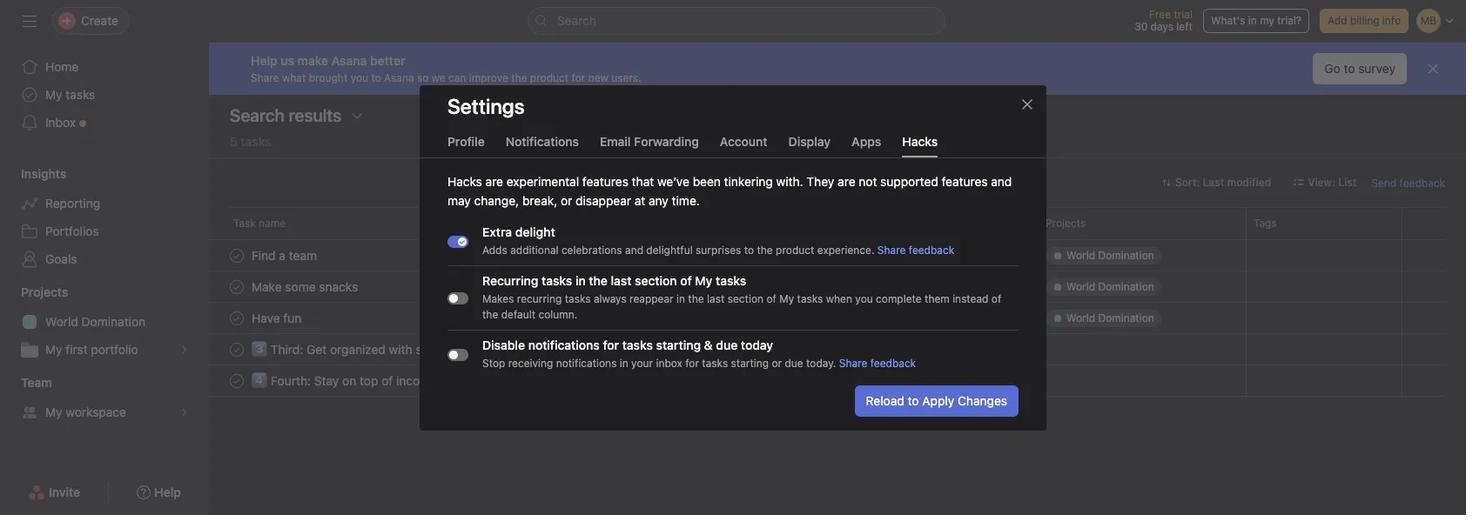 Task type: vqa. For each thing, say whether or not it's contained in the screenshot.
the Upcoming tasks by assignee
no



Task type: describe. For each thing, give the bounding box(es) containing it.
feedback inside extra delight adds additional celebrations and delightful surprises to the product experience. share feedback
[[909, 243, 955, 256]]

display button
[[789, 134, 831, 157]]

recurring
[[482, 273, 539, 288]]

you inside recurring tasks in the last section of my tasks makes recurring tasks always reappear in the last section of my tasks when you complete them instead of the default column.
[[855, 292, 873, 305]]

Make some snacks text field
[[248, 278, 363, 296]]

row containing task name
[[209, 207, 1466, 239]]

share feedback link for today
[[839, 357, 916, 370]]

banner containing help us make asana better
[[209, 43, 1466, 95]]

makes
[[482, 292, 514, 305]]

delightful
[[646, 243, 693, 256]]

Have fun text field
[[248, 310, 307, 327]]

3️⃣ third: get organized with sections cell
[[209, 334, 832, 366]]

completed checkbox for make some snacks text field
[[226, 276, 247, 297]]

inbox
[[45, 115, 76, 130]]

goals link
[[10, 246, 199, 273]]

switch for extra delight
[[448, 235, 468, 247]]

my for my tasks
[[45, 87, 62, 102]]

my first portfolio link
[[10, 336, 199, 364]]

0 vertical spatial notifications
[[528, 337, 600, 352]]

time.
[[672, 193, 700, 208]]

today
[[741, 337, 773, 352]]

completed image for find a team text field
[[226, 245, 247, 266]]

asana better
[[332, 53, 405, 67]]

improve
[[469, 71, 508, 84]]

my first portfolio
[[45, 342, 138, 357]]

stop
[[482, 357, 505, 370]]

1 are from the left
[[486, 174, 503, 189]]

linked projects for 3️⃣ third: get organized with sections cell
[[1038, 334, 1247, 366]]

reload
[[866, 393, 905, 408]]

dismiss image
[[1426, 62, 1440, 76]]

your
[[631, 357, 653, 370]]

portfolio
[[91, 342, 138, 357]]

tasks inside 'search results 5 tasks'
[[241, 134, 271, 149]]

inbox link
[[10, 109, 199, 137]]

bowers for find a team cell
[[894, 249, 930, 262]]

default
[[501, 308, 536, 321]]

share inside extra delight adds additional celebrations and delightful surprises to the product experience. share feedback
[[878, 243, 906, 256]]

us
[[281, 53, 294, 67]]

switch for recurring tasks in the last section of my tasks
[[448, 292, 468, 304]]

monday
[[942, 374, 981, 388]]

help us make asana better share what brought you to asana so we can improve the product for new users.
[[251, 53, 642, 84]]

home
[[45, 59, 79, 74]]

completed checkbox for have fun text field
[[226, 308, 247, 329]]

for inside help us make asana better share what brought you to asana so we can improve the product for new users.
[[572, 71, 585, 84]]

completed image for 4️⃣ fourth: stay on top of incoming work text box
[[226, 371, 247, 391]]

always
[[594, 292, 627, 305]]

any
[[649, 193, 669, 208]]

reporting link
[[10, 190, 199, 218]]

add
[[1328, 14, 1347, 27]]

mario for 4️⃣ fourth: stay on top of incoming work cell
[[863, 374, 891, 387]]

task name
[[233, 217, 286, 230]]

0 horizontal spatial starting
[[656, 337, 701, 352]]

25
[[963, 280, 976, 293]]

tasks up your in the bottom left of the page
[[622, 337, 653, 352]]

surprises
[[696, 243, 741, 256]]

free
[[1149, 8, 1171, 21]]

trial
[[1174, 8, 1193, 21]]

2 horizontal spatial of
[[992, 292, 1002, 305]]

insights element
[[0, 158, 209, 277]]

recurring tasks in the last section of my tasks makes recurring tasks always reappear in the last section of my tasks when you complete them instead of the default column.
[[482, 273, 1002, 321]]

hacks button
[[902, 134, 938, 157]]

mario bowers for 3️⃣ third: get organized with sections cell
[[863, 343, 930, 356]]

users.
[[612, 71, 642, 84]]

we
[[432, 71, 446, 84]]

2 horizontal spatial for
[[686, 357, 699, 370]]

completed image for 3️⃣ third: get organized with sections "text box"
[[226, 339, 247, 360]]

break,
[[522, 193, 558, 208]]

profile button
[[448, 134, 485, 157]]

to inside button
[[908, 393, 919, 408]]

email
[[600, 134, 631, 148]]

projects inside dropdown button
[[21, 285, 68, 300]]

instead
[[953, 292, 989, 305]]

brought
[[309, 71, 348, 84]]

world domination link
[[10, 308, 199, 336]]

in inside what's in my trial? button
[[1249, 14, 1257, 27]]

notifications button
[[506, 134, 579, 157]]

send
[[1372, 176, 1397, 189]]

and inside hacks are experimental features that we've been tinkering with. they are not supported features and may change, break, or disappear at any time.
[[991, 174, 1012, 189]]

2 mb from the top
[[841, 343, 857, 356]]

mario bowers button
[[839, 276, 931, 297]]

Find a team text field
[[248, 247, 322, 264]]

and inside extra delight adds additional celebrations and delightful surprises to the product experience. share feedback
[[625, 243, 644, 256]]

global element
[[0, 43, 209, 147]]

team
[[21, 375, 52, 390]]

the down the makes
[[482, 308, 498, 321]]

0 vertical spatial section
[[635, 273, 677, 288]]

my down surprises
[[695, 273, 713, 288]]

portfolios
[[45, 224, 99, 239]]

27
[[988, 280, 1000, 293]]

&
[[704, 337, 713, 352]]

search results 5 tasks
[[230, 105, 342, 149]]

the up always
[[589, 273, 608, 288]]

reload to apply changes
[[866, 393, 1008, 408]]

experience.
[[818, 243, 875, 256]]

apps
[[852, 134, 881, 148]]

so
[[417, 71, 429, 84]]

to inside help us make asana better share what brought you to asana so we can improve the product for new users.
[[371, 71, 381, 84]]

extra delight adds additional celebrations and delightful surprises to the product experience. share feedback
[[482, 224, 955, 256]]

1 horizontal spatial for
[[603, 337, 619, 352]]

close image
[[1021, 97, 1035, 111]]

help
[[251, 53, 277, 67]]

to inside button
[[1344, 61, 1355, 76]]

info
[[1383, 14, 1401, 27]]

workspace
[[66, 405, 126, 420]]

reporting
[[45, 196, 100, 211]]

what's
[[1211, 14, 1246, 27]]

1 horizontal spatial of
[[767, 292, 777, 305]]

send feedback
[[1372, 176, 1446, 189]]

settings
[[448, 94, 525, 118]]

the inside extra delight adds additional celebrations and delightful surprises to the product experience. share feedback
[[757, 243, 773, 256]]

changes
[[958, 393, 1008, 408]]

home link
[[10, 53, 199, 81]]

or inside hacks are experimental features that we've been tinkering with. they are not supported features and may change, break, or disappear at any time.
[[561, 193, 572, 208]]

insights
[[21, 166, 67, 181]]

tags
[[1254, 217, 1277, 230]]

make
[[297, 53, 328, 67]]

team button
[[0, 374, 52, 392]]

extra
[[482, 224, 512, 239]]

mb for monday
[[841, 374, 857, 387]]

free trial 30 days left
[[1135, 8, 1193, 33]]

share inside help us make asana better share what brought you to asana so we can improve the product for new users.
[[251, 71, 279, 84]]

with.
[[776, 174, 803, 189]]

tags for make some snacks cell
[[1246, 271, 1403, 303]]

1 column header from the left
[[831, 207, 935, 239]]

mario bowers for 4️⃣ fourth: stay on top of incoming work cell
[[863, 374, 930, 387]]

mb for today
[[841, 249, 857, 262]]

0 vertical spatial feedback
[[1400, 176, 1446, 189]]

2 features from the left
[[942, 174, 988, 189]]

send feedback link
[[1372, 175, 1446, 191]]

share feedback link for surprises
[[878, 243, 955, 256]]



Task type: locate. For each thing, give the bounding box(es) containing it.
starting down today
[[731, 357, 769, 370]]

1 completed image from the top
[[226, 245, 247, 266]]

in left your in the bottom left of the page
[[620, 357, 628, 370]]

1 mb from the top
[[841, 249, 857, 262]]

can
[[448, 71, 466, 84]]

tasks down home
[[66, 87, 95, 102]]

that
[[632, 174, 654, 189]]

feedback right send
[[1400, 176, 1446, 189]]

column header
[[831, 207, 935, 239], [934, 207, 1039, 239]]

in right reappear
[[677, 292, 685, 305]]

are up change,
[[486, 174, 503, 189]]

of up today
[[767, 292, 777, 305]]

hacks up may
[[448, 174, 482, 189]]

bowers for 3️⃣ third: get organized with sections cell
[[894, 343, 930, 356]]

4 bowers from the top
[[894, 374, 930, 387]]

tree grid containing mb
[[209, 239, 1466, 397]]

3 completed checkbox from the top
[[226, 339, 247, 360]]

3️⃣ Third: Get organized with sections text field
[[248, 341, 468, 358]]

my up inbox
[[45, 87, 62, 102]]

1 horizontal spatial you
[[855, 292, 873, 305]]

world domination
[[45, 314, 146, 329]]

2 vertical spatial for
[[686, 357, 699, 370]]

reappear
[[630, 292, 674, 305]]

1 vertical spatial projects
[[21, 285, 68, 300]]

are left not
[[838, 174, 856, 189]]

they
[[807, 174, 835, 189]]

hacks for hacks are experimental features that we've been tinkering with. they are not supported features and may change, break, or disappear at any time.
[[448, 174, 482, 189]]

starting up inbox
[[656, 337, 701, 352]]

2 completed checkbox from the top
[[226, 371, 247, 391]]

2 column header from the left
[[934, 207, 1039, 239]]

3 mario from the top
[[863, 343, 891, 356]]

1 vertical spatial product
[[776, 243, 815, 256]]

1 horizontal spatial hacks
[[902, 134, 938, 148]]

hacks up supported
[[902, 134, 938, 148]]

apply
[[922, 393, 955, 408]]

to inside extra delight adds additional celebrations and delightful surprises to the product experience. share feedback
[[744, 243, 754, 256]]

first
[[66, 342, 88, 357]]

bowers
[[894, 249, 930, 262], [894, 280, 930, 293], [894, 343, 930, 356], [894, 374, 930, 387]]

1 vertical spatial hacks
[[448, 174, 482, 189]]

mario inside button
[[863, 280, 891, 293]]

share feedback link up reload
[[839, 357, 916, 370]]

0 horizontal spatial of
[[680, 273, 692, 288]]

2 vertical spatial feedback
[[871, 357, 916, 370]]

invite button
[[17, 477, 92, 509]]

1 completed checkbox from the top
[[226, 245, 247, 266]]

for right inbox
[[686, 357, 699, 370]]

3 mb from the top
[[841, 374, 857, 387]]

0 vertical spatial last
[[611, 273, 632, 288]]

you inside help us make asana better share what brought you to asana so we can improve the product for new users.
[[351, 71, 368, 84]]

you down asana better
[[351, 71, 368, 84]]

0 horizontal spatial or
[[561, 193, 572, 208]]

product left experience.
[[776, 243, 815, 256]]

0 vertical spatial completed image
[[226, 245, 247, 266]]

4️⃣ Fourth: Stay on top of incoming work text field
[[248, 372, 483, 390]]

completed image inside find a team cell
[[226, 245, 247, 266]]

when
[[826, 292, 852, 305]]

mario bowers
[[863, 249, 930, 262], [863, 280, 930, 293], [863, 343, 930, 356], [863, 374, 930, 387]]

bowers inside button
[[894, 280, 930, 293]]

1 vertical spatial starting
[[731, 357, 769, 370]]

of down the delightful
[[680, 273, 692, 288]]

1 horizontal spatial due
[[785, 357, 804, 370]]

my workspace
[[45, 405, 126, 420]]

for left new
[[572, 71, 585, 84]]

4️⃣ fourth: stay on top of incoming work cell
[[209, 365, 832, 397]]

0 vertical spatial completed checkbox
[[226, 308, 247, 329]]

hacks inside hacks are experimental features that we've been tinkering with. they are not supported features and may change, break, or disappear at any time.
[[448, 174, 482, 189]]

completed image for make some snacks text field
[[226, 276, 247, 297]]

add billing info
[[1328, 14, 1401, 27]]

2 vertical spatial share
[[839, 357, 868, 370]]

0 horizontal spatial due
[[716, 337, 738, 352]]

last up always
[[611, 273, 632, 288]]

product left new
[[530, 71, 569, 84]]

0 vertical spatial completed checkbox
[[226, 245, 247, 266]]

0 horizontal spatial for
[[572, 71, 585, 84]]

search list box
[[528, 7, 946, 35]]

not
[[859, 174, 877, 189]]

my tasks link
[[10, 81, 199, 109]]

my for my first portfolio
[[45, 342, 62, 357]]

1 horizontal spatial are
[[838, 174, 856, 189]]

switch left stop on the bottom left of the page
[[448, 348, 468, 361]]

5 tasks button
[[230, 134, 271, 158]]

3 switch from the top
[[448, 348, 468, 361]]

2 completed image from the top
[[226, 339, 247, 360]]

completed checkbox for 4️⃣ fourth: stay on top of incoming work text box
[[226, 371, 247, 391]]

tasks
[[66, 87, 95, 102], [241, 134, 271, 149], [542, 273, 572, 288], [716, 273, 747, 288], [565, 292, 591, 305], [797, 292, 823, 305], [622, 337, 653, 352], [702, 357, 728, 370]]

completed image
[[226, 308, 247, 329], [226, 339, 247, 360], [226, 371, 247, 391]]

search button
[[528, 7, 946, 35]]

2 are from the left
[[838, 174, 856, 189]]

my inside projects element
[[45, 342, 62, 357]]

bowers up reload to apply changes
[[894, 374, 930, 387]]

due left today.
[[785, 357, 804, 370]]

3 completed image from the top
[[226, 371, 247, 391]]

receiving
[[508, 357, 553, 370]]

in left my
[[1249, 14, 1257, 27]]

2 vertical spatial completed image
[[226, 371, 247, 391]]

to left apply
[[908, 393, 919, 408]]

0 vertical spatial for
[[572, 71, 585, 84]]

insights button
[[0, 165, 67, 183]]

you right when
[[855, 292, 873, 305]]

4 mario from the top
[[863, 374, 891, 387]]

projects button
[[0, 284, 68, 301]]

find a team cell
[[209, 239, 832, 272]]

1 switch from the top
[[448, 235, 468, 247]]

cell
[[934, 334, 1039, 366]]

0 horizontal spatial share
[[251, 71, 279, 84]]

notifications right receiving
[[556, 357, 617, 370]]

2 vertical spatial completed checkbox
[[226, 339, 247, 360]]

delight
[[515, 224, 555, 239]]

apps button
[[852, 134, 881, 157]]

0 horizontal spatial section
[[635, 273, 677, 288]]

Completed checkbox
[[226, 245, 247, 266], [226, 276, 247, 297], [226, 339, 247, 360]]

tags for 4️⃣ fourth: stay on top of incoming work cell
[[1246, 365, 1403, 397]]

tags for 3️⃣ third: get organized with sections cell
[[1246, 334, 1403, 366]]

what's in my trial? button
[[1203, 9, 1310, 33]]

0 horizontal spatial you
[[351, 71, 368, 84]]

switch left the makes
[[448, 292, 468, 304]]

1 horizontal spatial features
[[942, 174, 988, 189]]

0 vertical spatial starting
[[656, 337, 701, 352]]

to down asana better
[[371, 71, 381, 84]]

share feedback link up mario bowers button
[[878, 243, 955, 256]]

have fun cell
[[209, 302, 832, 334]]

my for my workspace
[[45, 405, 62, 420]]

share
[[251, 71, 279, 84], [878, 243, 906, 256], [839, 357, 868, 370]]

feedback inside disable notifications for tasks starting & due today stop receiving notifications in your inbox for tasks starting or due today. share feedback
[[871, 357, 916, 370]]

1 vertical spatial completed image
[[226, 339, 247, 360]]

1 completed checkbox from the top
[[226, 308, 247, 329]]

forwarding
[[634, 134, 699, 148]]

today
[[942, 249, 972, 262]]

0 vertical spatial completed image
[[226, 308, 247, 329]]

name
[[259, 217, 286, 230]]

of right –
[[992, 292, 1002, 305]]

product inside extra delight adds additional celebrations and delightful surprises to the product experience. share feedback
[[776, 243, 815, 256]]

row containing mario bowers
[[209, 271, 1466, 303]]

4 mario bowers from the top
[[863, 374, 930, 387]]

email forwarding button
[[600, 134, 699, 157]]

last up &
[[707, 292, 725, 305]]

1 vertical spatial notifications
[[556, 357, 617, 370]]

hide sidebar image
[[23, 14, 37, 28]]

go to survey
[[1325, 61, 1396, 76]]

1 horizontal spatial section
[[728, 292, 764, 305]]

1 completed image from the top
[[226, 308, 247, 329]]

tags for find a team cell
[[1246, 239, 1403, 272]]

in down the celebrations
[[576, 273, 586, 288]]

linked projects for 4️⃣ fourth: stay on top of incoming work cell
[[1038, 365, 1247, 397]]

search
[[557, 13, 596, 28]]

my left first
[[45, 342, 62, 357]]

2 vertical spatial mb
[[841, 374, 857, 387]]

0 vertical spatial share
[[251, 71, 279, 84]]

goals
[[45, 252, 77, 266]]

1 vertical spatial share
[[878, 243, 906, 256]]

features up disappear
[[582, 174, 629, 189]]

we've
[[657, 174, 690, 189]]

2 horizontal spatial share
[[878, 243, 906, 256]]

column header up today
[[934, 207, 1039, 239]]

completed image inside the have fun cell
[[226, 308, 247, 329]]

completed checkbox inside 4️⃣ fourth: stay on top of incoming work cell
[[226, 371, 247, 391]]

reload to apply changes button
[[855, 385, 1019, 417]]

1 bowers from the top
[[894, 249, 930, 262]]

completed image inside make some snacks cell
[[226, 276, 247, 297]]

disable
[[482, 337, 525, 352]]

mario for find a team cell
[[863, 249, 891, 262]]

mario bowers left oct at the right bottom of the page
[[863, 280, 930, 293]]

my
[[45, 87, 62, 102], [695, 273, 713, 288], [780, 292, 794, 305], [45, 342, 62, 357], [45, 405, 62, 420]]

1 horizontal spatial share
[[839, 357, 868, 370]]

notifications down column.
[[528, 337, 600, 352]]

projects element
[[0, 277, 209, 367]]

additional
[[510, 243, 559, 256]]

1 features from the left
[[582, 174, 629, 189]]

notifications
[[528, 337, 600, 352], [556, 357, 617, 370]]

tree grid
[[209, 239, 1466, 397]]

tasks up column.
[[565, 292, 591, 305]]

0 horizontal spatial features
[[582, 174, 629, 189]]

switch
[[448, 235, 468, 247], [448, 292, 468, 304], [448, 348, 468, 361]]

my inside global element
[[45, 87, 62, 102]]

display
[[789, 134, 831, 148]]

0 vertical spatial and
[[991, 174, 1012, 189]]

1 vertical spatial switch
[[448, 292, 468, 304]]

disable notifications for tasks starting & due today stop receiving notifications in your inbox for tasks starting or due today. share feedback
[[482, 337, 916, 370]]

teams element
[[0, 367, 209, 430]]

tasks up recurring
[[542, 273, 572, 288]]

2 switch from the top
[[448, 292, 468, 304]]

share down help
[[251, 71, 279, 84]]

1 horizontal spatial and
[[991, 174, 1012, 189]]

bowers down complete
[[894, 343, 930, 356]]

or right break,
[[561, 193, 572, 208]]

you
[[351, 71, 368, 84], [855, 292, 873, 305]]

bowers up mario bowers button
[[894, 249, 930, 262]]

mario bowers up mario bowers button
[[863, 249, 930, 262]]

completed checkbox inside find a team cell
[[226, 245, 247, 266]]

adds
[[482, 243, 507, 256]]

experimental
[[507, 174, 579, 189]]

switch for disable notifications for tasks starting & due today
[[448, 348, 468, 361]]

0 vertical spatial hacks
[[902, 134, 938, 148]]

them
[[925, 292, 950, 305]]

0 vertical spatial mb
[[841, 249, 857, 262]]

section
[[635, 273, 677, 288], [728, 292, 764, 305]]

1 mario from the top
[[863, 249, 891, 262]]

mario
[[863, 249, 891, 262], [863, 280, 891, 293], [863, 343, 891, 356], [863, 374, 891, 387]]

mario for 3️⃣ third: get organized with sections cell
[[863, 343, 891, 356]]

feedback up reload
[[871, 357, 916, 370]]

3 bowers from the top
[[894, 343, 930, 356]]

switch left adds
[[448, 235, 468, 247]]

features right supported
[[942, 174, 988, 189]]

my workspace link
[[10, 399, 199, 427]]

mario bowers for make some snacks cell
[[863, 280, 930, 293]]

share inside disable notifications for tasks starting & due today stop receiving notifications in your inbox for tasks starting or due today. share feedback
[[839, 357, 868, 370]]

0 vertical spatial you
[[351, 71, 368, 84]]

tinkering
[[724, 174, 773, 189]]

share right today.
[[839, 357, 868, 370]]

my left when
[[780, 292, 794, 305]]

last
[[611, 273, 632, 288], [707, 292, 725, 305]]

0 vertical spatial or
[[561, 193, 572, 208]]

1 mario bowers from the top
[[863, 249, 930, 262]]

the right surprises
[[757, 243, 773, 256]]

banner
[[209, 43, 1466, 95]]

domination
[[82, 314, 146, 329]]

2 completed image from the top
[[226, 276, 247, 297]]

1 vertical spatial you
[[855, 292, 873, 305]]

completed image inside 3️⃣ third: get organized with sections cell
[[226, 339, 247, 360]]

column.
[[539, 308, 578, 321]]

1 vertical spatial or
[[772, 357, 782, 370]]

tasks inside global element
[[66, 87, 95, 102]]

product inside help us make asana better share what brought you to asana so we can improve the product for new users.
[[530, 71, 569, 84]]

completed checkbox for find a team text field
[[226, 245, 247, 266]]

feedback up oct at the right bottom of the page
[[909, 243, 955, 256]]

section up reappear
[[635, 273, 677, 288]]

1 horizontal spatial projects
[[1046, 217, 1086, 230]]

bowers for make some snacks cell
[[894, 280, 930, 293]]

mario for make some snacks cell
[[863, 280, 891, 293]]

due
[[716, 337, 738, 352], [785, 357, 804, 370]]

1 vertical spatial for
[[603, 337, 619, 352]]

due right &
[[716, 337, 738, 352]]

days
[[1151, 20, 1174, 33]]

bowers for 4️⃣ fourth: stay on top of incoming work cell
[[894, 374, 930, 387]]

go to survey button
[[1313, 53, 1407, 84]]

1 horizontal spatial starting
[[731, 357, 769, 370]]

share up mario bowers button
[[878, 243, 906, 256]]

feedback
[[1400, 176, 1446, 189], [909, 243, 955, 256], [871, 357, 916, 370]]

bowers left oct at the right bottom of the page
[[894, 280, 930, 293]]

1 horizontal spatial product
[[776, 243, 815, 256]]

invite
[[49, 485, 80, 500]]

2 mario from the top
[[863, 280, 891, 293]]

tags for have fun cell
[[1246, 302, 1403, 334]]

tasks down &
[[702, 357, 728, 370]]

1 horizontal spatial last
[[707, 292, 725, 305]]

1 vertical spatial and
[[625, 243, 644, 256]]

mario bowers down complete
[[863, 343, 930, 356]]

complete
[[876, 292, 922, 305]]

task
[[233, 217, 256, 230]]

0 horizontal spatial hacks
[[448, 174, 482, 189]]

2 bowers from the top
[[894, 280, 930, 293]]

0 horizontal spatial last
[[611, 273, 632, 288]]

1 vertical spatial feedback
[[909, 243, 955, 256]]

0 horizontal spatial product
[[530, 71, 569, 84]]

2 mario bowers from the top
[[863, 280, 930, 293]]

hacks for hacks
[[902, 134, 938, 148]]

0 vertical spatial share feedback link
[[878, 243, 955, 256]]

product
[[530, 71, 569, 84], [776, 243, 815, 256]]

0 vertical spatial projects
[[1046, 217, 1086, 230]]

tasks left when
[[797, 292, 823, 305]]

1 horizontal spatial or
[[772, 357, 782, 370]]

tasks down surprises
[[716, 273, 747, 288]]

world
[[45, 314, 78, 329]]

row
[[209, 207, 1466, 239], [230, 239, 1446, 240], [209, 239, 1466, 272], [209, 271, 1466, 303], [209, 302, 1466, 334], [209, 334, 1466, 366], [209, 365, 1466, 397]]

1 vertical spatial due
[[785, 357, 804, 370]]

features
[[582, 174, 629, 189], [942, 174, 988, 189]]

the right improve
[[511, 71, 527, 84]]

1 vertical spatial share feedback link
[[839, 357, 916, 370]]

5
[[230, 134, 238, 149]]

completed image
[[226, 245, 247, 266], [226, 276, 247, 297]]

section up today
[[728, 292, 764, 305]]

completed checkbox inside make some snacks cell
[[226, 276, 247, 297]]

oct 25 – 27
[[942, 280, 1000, 293]]

2 completed checkbox from the top
[[226, 276, 247, 297]]

completed checkbox for 3️⃣ third: get organized with sections "text box"
[[226, 339, 247, 360]]

column header down not
[[831, 207, 935, 239]]

completed image inside 4️⃣ fourth: stay on top of incoming work cell
[[226, 371, 247, 391]]

to right surprises
[[744, 243, 754, 256]]

0 horizontal spatial and
[[625, 243, 644, 256]]

the right reappear
[[688, 292, 704, 305]]

1 vertical spatial completed image
[[226, 276, 247, 297]]

0 vertical spatial switch
[[448, 235, 468, 247]]

for down always
[[603, 337, 619, 352]]

may
[[448, 193, 471, 208]]

or inside disable notifications for tasks starting & due today stop receiving notifications in your inbox for tasks starting or due today. share feedback
[[772, 357, 782, 370]]

left
[[1177, 20, 1193, 33]]

1 vertical spatial completed checkbox
[[226, 276, 247, 297]]

survey
[[1359, 61, 1396, 76]]

mario bowers inside mario bowers button
[[863, 280, 930, 293]]

1 vertical spatial completed checkbox
[[226, 371, 247, 391]]

my inside teams element
[[45, 405, 62, 420]]

3 mario bowers from the top
[[863, 343, 930, 356]]

portfolios link
[[10, 218, 199, 246]]

new
[[588, 71, 609, 84]]

the inside help us make asana better share what brought you to asana so we can improve the product for new users.
[[511, 71, 527, 84]]

mario bowers up reload
[[863, 374, 930, 387]]

mario bowers for find a team cell
[[863, 249, 930, 262]]

tasks right 5
[[241, 134, 271, 149]]

hacks are experimental features that we've been tinkering with. they are not supported features and may change, break, or disappear at any time.
[[448, 174, 1012, 208]]

my down the team
[[45, 405, 62, 420]]

0 vertical spatial product
[[530, 71, 569, 84]]

completed checkbox inside the have fun cell
[[226, 308, 247, 329]]

1 vertical spatial section
[[728, 292, 764, 305]]

email forwarding
[[600, 134, 699, 148]]

completed image for have fun text field
[[226, 308, 247, 329]]

account
[[720, 134, 768, 148]]

Completed checkbox
[[226, 308, 247, 329], [226, 371, 247, 391]]

0 horizontal spatial are
[[486, 174, 503, 189]]

0 vertical spatial due
[[716, 337, 738, 352]]

to right go on the right top
[[1344, 61, 1355, 76]]

in inside disable notifications for tasks starting & due today stop receiving notifications in your inbox for tasks starting or due today. share feedback
[[620, 357, 628, 370]]

make some snacks cell
[[209, 271, 832, 303]]

what
[[282, 71, 306, 84]]

1 vertical spatial last
[[707, 292, 725, 305]]

1 vertical spatial mb
[[841, 343, 857, 356]]

2 vertical spatial switch
[[448, 348, 468, 361]]

completed checkbox inside 3️⃣ third: get organized with sections cell
[[226, 339, 247, 360]]

or down today
[[772, 357, 782, 370]]

and
[[991, 174, 1012, 189], [625, 243, 644, 256]]

0 horizontal spatial projects
[[21, 285, 68, 300]]



